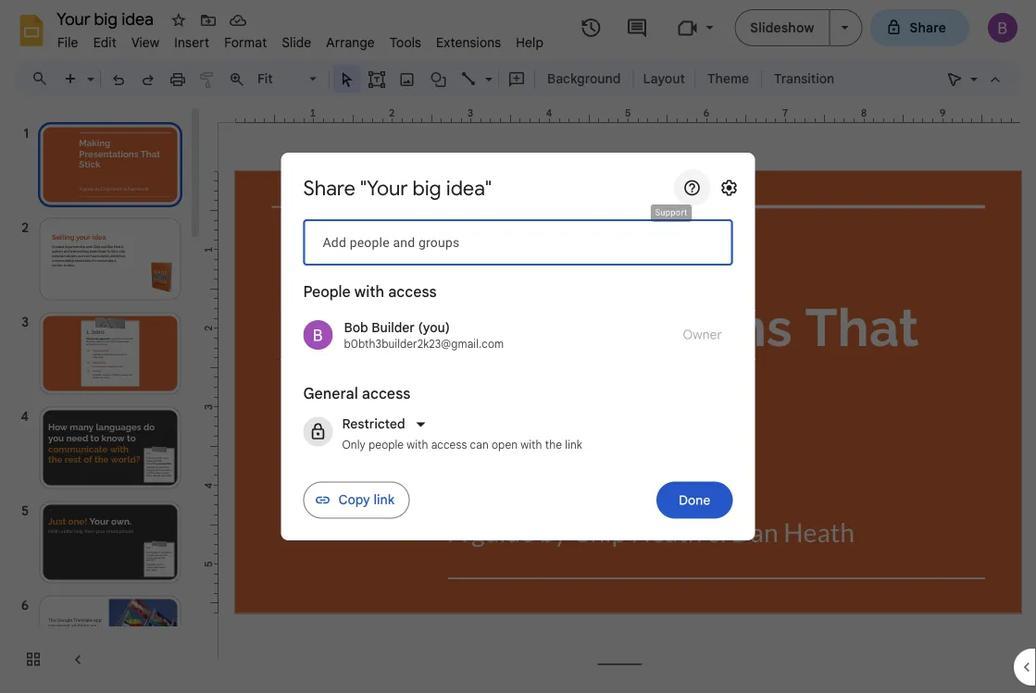 Task type: describe. For each thing, give the bounding box(es) containing it.
mode and view toolbar
[[940, 60, 1011, 97]]

background
[[548, 70, 621, 87]]

menu bar inside menu bar banner
[[50, 24, 551, 55]]

theme
[[708, 70, 750, 87]]

menu bar banner
[[0, 0, 1037, 694]]

transition
[[775, 70, 835, 87]]

transition button
[[766, 65, 843, 93]]

background button
[[539, 65, 630, 93]]

main toolbar
[[55, 65, 844, 93]]

theme button
[[699, 65, 758, 93]]

Rename text field
[[50, 7, 164, 30]]



Task type: vqa. For each thing, say whether or not it's contained in the screenshot.
Mode and view toolbar
yes



Task type: locate. For each thing, give the bounding box(es) containing it.
share. private to only me. image
[[886, 19, 903, 36]]

Star checkbox
[[166, 7, 192, 33]]

application containing background
[[0, 0, 1037, 694]]

navigation inside application
[[0, 105, 204, 694]]

Menus field
[[23, 66, 64, 92]]

navigation
[[0, 105, 204, 694]]

application
[[0, 0, 1037, 694]]

menu bar
[[50, 24, 551, 55]]



